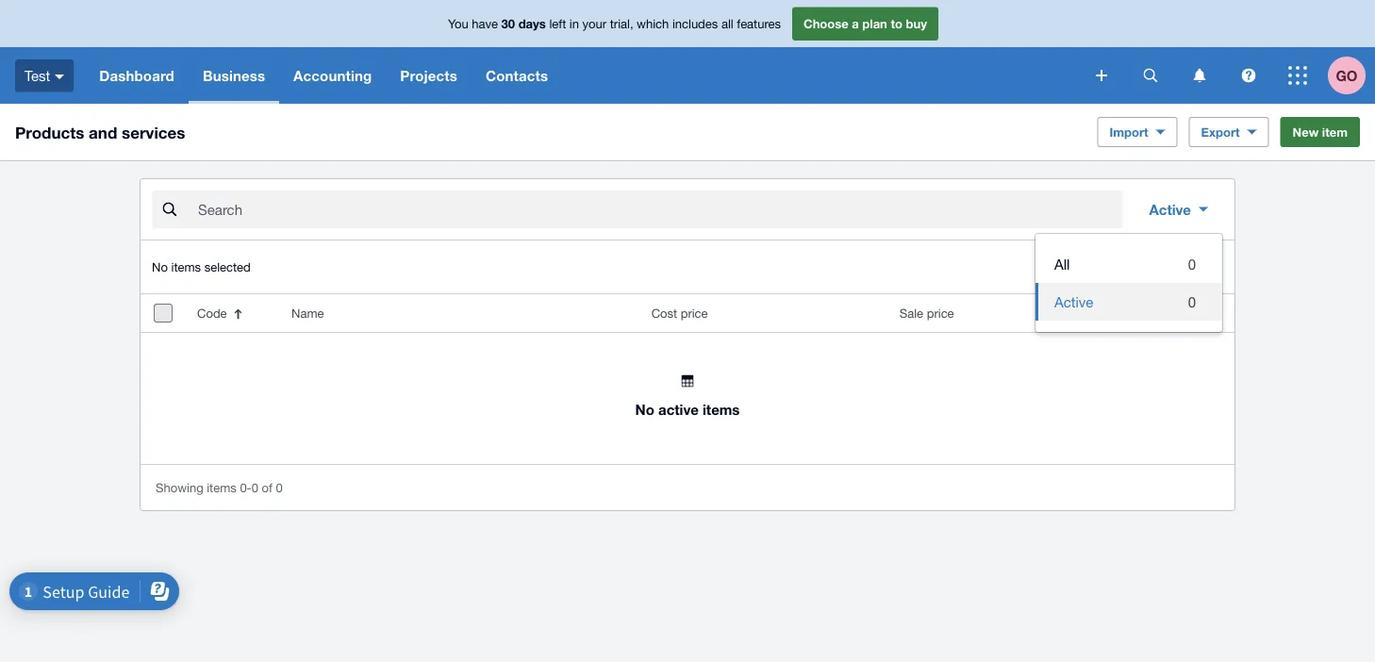 Task type: locate. For each thing, give the bounding box(es) containing it.
0 horizontal spatial price
[[681, 306, 708, 320]]

all
[[1055, 256, 1070, 272]]

svg image up import popup button
[[1144, 68, 1158, 83]]

name
[[292, 306, 324, 320]]

0 horizontal spatial no
[[152, 259, 168, 274]]

price inside button
[[927, 306, 954, 320]]

0 horizontal spatial items
[[171, 259, 201, 274]]

1 horizontal spatial svg image
[[1194, 68, 1206, 83]]

price inside button
[[681, 306, 708, 320]]

1 horizontal spatial price
[[927, 306, 954, 320]]

svg image
[[1289, 66, 1308, 85], [1242, 68, 1256, 83], [1096, 70, 1108, 81], [55, 74, 64, 79]]

contacts button
[[472, 47, 562, 104]]

left
[[550, 16, 566, 31]]

0 vertical spatial no
[[152, 259, 168, 274]]

export
[[1202, 125, 1240, 139]]

no items selected
[[152, 259, 251, 274]]

0 vertical spatial items
[[171, 259, 201, 274]]

showing
[[156, 480, 203, 495]]

name button
[[280, 294, 468, 332]]

0 horizontal spatial svg image
[[1144, 68, 1158, 83]]

buy
[[906, 16, 927, 31]]

list box containing all
[[1036, 234, 1223, 332]]

2 horizontal spatial items
[[703, 401, 740, 418]]

0 horizontal spatial active
[[1055, 293, 1094, 310]]

all
[[722, 16, 734, 31]]

have
[[472, 16, 498, 31]]

2 vertical spatial items
[[207, 480, 237, 495]]

items
[[171, 259, 201, 274], [703, 401, 740, 418], [207, 480, 237, 495]]

items left 0- in the bottom left of the page
[[207, 480, 237, 495]]

no inside the list of items with cost price, sale price and quantity element
[[636, 401, 655, 418]]

svg image up the export
[[1194, 68, 1206, 83]]

code button
[[186, 294, 280, 332]]

1 svg image from the left
[[1144, 68, 1158, 83]]

list box
[[1036, 234, 1223, 332]]

1 horizontal spatial items
[[207, 480, 237, 495]]

test
[[25, 67, 50, 84]]

svg image right test
[[55, 74, 64, 79]]

active
[[1150, 201, 1192, 218], [1055, 293, 1094, 310]]

0
[[1189, 256, 1196, 272], [1189, 293, 1196, 310], [252, 480, 258, 495], [276, 480, 283, 495]]

items right the active
[[703, 401, 740, 418]]

0 down active popup button
[[1189, 256, 1196, 272]]

price right sale
[[927, 306, 954, 320]]

accounting button
[[279, 47, 386, 104]]

active inside popup button
[[1150, 201, 1192, 218]]

products
[[15, 123, 84, 142]]

go
[[1336, 67, 1358, 84]]

0 right of on the left bottom of the page
[[276, 480, 283, 495]]

projects button
[[386, 47, 472, 104]]

0 down the archive button
[[1189, 293, 1196, 310]]

selected
[[204, 259, 251, 274]]

svg image up export popup button
[[1242, 68, 1256, 83]]

item
[[1323, 125, 1348, 139]]

no left the active
[[636, 401, 655, 418]]

no
[[152, 259, 168, 274], [636, 401, 655, 418]]

products and services
[[15, 123, 185, 142]]

1 vertical spatial no
[[636, 401, 655, 418]]

0 vertical spatial active
[[1150, 201, 1192, 218]]

active down all
[[1055, 293, 1094, 310]]

2 price from the left
[[927, 306, 954, 320]]

price right 'cost'
[[681, 306, 708, 320]]

navigation
[[85, 47, 1083, 104]]

1 horizontal spatial no
[[636, 401, 655, 418]]

price
[[681, 306, 708, 320], [927, 306, 954, 320]]

items left selected
[[171, 259, 201, 274]]

1 vertical spatial items
[[703, 401, 740, 418]]

active button
[[1135, 191, 1224, 228]]

1 horizontal spatial active
[[1150, 201, 1192, 218]]

1 price from the left
[[681, 306, 708, 320]]

banner
[[0, 0, 1376, 104]]

dashboard link
[[85, 47, 189, 104]]

svg image
[[1144, 68, 1158, 83], [1194, 68, 1206, 83]]

no left selected
[[152, 259, 168, 274]]

no for no items selected
[[152, 259, 168, 274]]

business
[[203, 67, 265, 84]]

sale price button
[[720, 294, 966, 332]]

active up archive
[[1150, 201, 1192, 218]]

1 vertical spatial active
[[1055, 293, 1094, 310]]



Task type: describe. For each thing, give the bounding box(es) containing it.
trial,
[[610, 16, 634, 31]]

which
[[637, 16, 669, 31]]

code
[[197, 306, 227, 320]]

archive
[[1168, 259, 1212, 274]]

choose a plan to buy
[[804, 16, 927, 31]]

business button
[[189, 47, 279, 104]]

items for showing items 0-0 of 0
[[207, 480, 237, 495]]

active
[[659, 401, 699, 418]]

cost
[[652, 306, 678, 320]]

no for no active items
[[636, 401, 655, 418]]

sale price
[[900, 306, 954, 320]]

sale
[[900, 306, 924, 320]]

Search search field
[[196, 192, 1123, 227]]

test button
[[0, 47, 85, 104]]

svg image up import popup button
[[1096, 70, 1108, 81]]

and
[[89, 123, 117, 142]]

list of items with cost price, sale price and quantity element
[[141, 294, 1235, 464]]

0 left of on the left bottom of the page
[[252, 480, 258, 495]]

export button
[[1189, 117, 1270, 147]]

contacts
[[486, 67, 548, 84]]

projects
[[400, 67, 458, 84]]

go button
[[1328, 47, 1376, 104]]

accounting
[[294, 67, 372, 84]]

a
[[852, 16, 859, 31]]

services
[[122, 123, 185, 142]]

navigation containing dashboard
[[85, 47, 1083, 104]]

2 svg image from the left
[[1194, 68, 1206, 83]]

in
[[570, 16, 579, 31]]

price for sale price
[[927, 306, 954, 320]]

new item button
[[1281, 117, 1361, 147]]

archive button
[[1157, 252, 1224, 282]]

new
[[1293, 125, 1319, 139]]

showing items 0-0 of 0
[[156, 480, 283, 495]]

svg image left 'go'
[[1289, 66, 1308, 85]]

banner containing dashboard
[[0, 0, 1376, 104]]

new item
[[1293, 125, 1348, 139]]

0-
[[240, 480, 252, 495]]

of
[[262, 480, 273, 495]]

30
[[502, 16, 515, 31]]

to
[[891, 16, 903, 31]]

import button
[[1098, 117, 1178, 147]]

includes
[[673, 16, 718, 31]]

choose
[[804, 16, 849, 31]]

no active items
[[636, 401, 740, 418]]

your
[[583, 16, 607, 31]]

you have 30 days left in your trial, which includes all features
[[448, 16, 781, 31]]

svg image inside 'test' popup button
[[55, 74, 64, 79]]

import
[[1110, 125, 1149, 139]]

plan
[[863, 16, 888, 31]]

cost price
[[652, 306, 708, 320]]

dashboard
[[99, 67, 174, 84]]

items for no items selected
[[171, 259, 201, 274]]

you
[[448, 16, 469, 31]]

price for cost price
[[681, 306, 708, 320]]

cost price button
[[468, 294, 720, 332]]

features
[[737, 16, 781, 31]]

days
[[519, 16, 546, 31]]



Task type: vqa. For each thing, say whether or not it's contained in the screenshot.
svg icon to the right
no



